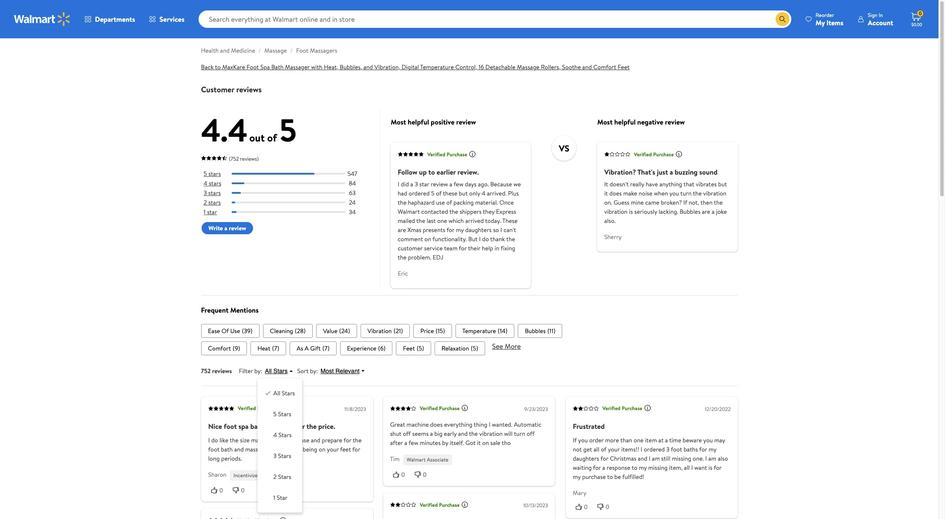 Task type: describe. For each thing, give the bounding box(es) containing it.
a right just
[[670, 167, 673, 177]]

for up response
[[601, 454, 608, 463]]

of down these
[[447, 198, 452, 207]]

helpful for positive
[[408, 117, 429, 127]]

of
[[222, 327, 229, 335]]

reviews for 752 reviews
[[212, 367, 232, 376]]

ordered inside if you order more than one item at a time beware you may not get all of your items!! i ordered 3 foot baths for my daughters for christmas and i am still missing one.  i am also waiting for a response to my missing item, all i want is for my purchase to be fulfilled!
[[644, 445, 665, 454]]

1 (7) from the left
[[272, 344, 279, 353]]

a right the at
[[665, 436, 668, 445]]

really
[[630, 180, 645, 189]]

verified purchase for 9/23/2023
[[420, 405, 460, 412]]

verified for 11/8/2023
[[238, 405, 256, 412]]

$0.00
[[912, 21, 923, 27]]

by: for sort by:
[[310, 367, 318, 376]]

i left the 'did' on the top left of the page
[[398, 180, 400, 189]]

experience
[[347, 344, 377, 353]]

frustrated
[[573, 422, 605, 431]]

at
[[659, 436, 664, 445]]

contacted
[[422, 208, 448, 216]]

all inside dropdown button
[[265, 368, 272, 375]]

vibrates
[[696, 180, 717, 189]]

0 horizontal spatial massage
[[265, 46, 287, 55]]

5 up nice foot spa bath massager for the price.
[[273, 410, 277, 419]]

useful
[[270, 445, 287, 454]]

want
[[695, 464, 707, 472]]

1 for 1 star
[[273, 494, 275, 502]]

for up purchase
[[593, 464, 601, 472]]

and right soothe
[[583, 63, 592, 71]]

1 horizontal spatial bath
[[250, 422, 264, 431]]

health and medicine link
[[201, 46, 255, 55]]

my
[[816, 18, 825, 27]]

most for most helpful positive review
[[391, 117, 406, 127]]

and up being
[[311, 436, 320, 445]]

4 for 4 stars
[[273, 431, 277, 440]]

sound
[[700, 167, 718, 177]]

foot inside if you order more than one item at a time beware you may not get all of your items!! i ordered 3 foot baths for my daughters for christmas and i am still missing one.  i am also waiting for a response to my missing item, all i want is for my purchase to be fulfilled!
[[671, 445, 682, 454]]

relaxation
[[442, 344, 469, 353]]

heat (7)
[[258, 344, 279, 353]]

feet inside list item
[[403, 344, 415, 353]]

for left their
[[459, 244, 467, 253]]

filter by:
[[239, 367, 262, 376]]

0 button down purchase
[[595, 503, 616, 512]]

0 vertical spatial feet
[[618, 63, 630, 71]]

0 $0.00
[[912, 10, 923, 27]]

i right items!!
[[641, 445, 642, 454]]

few inside great machine does everything thing i wanted. automatic shut off seems a big early and the vibration will turn off after a few minutes by itself. got it on sale tho
[[409, 439, 419, 447]]

bubbles inside list item
[[525, 327, 546, 335]]

prepare
[[322, 436, 342, 445]]

one.
[[693, 454, 704, 463]]

1 horizontal spatial vibration
[[605, 208, 628, 216]]

my up fulfilled!
[[639, 464, 647, 472]]

follow
[[398, 167, 418, 177]]

wanted.
[[492, 420, 513, 429]]

buzzing
[[675, 167, 698, 177]]

for up feet
[[344, 436, 351, 445]]

for right 4 stars on the left of the page
[[296, 422, 305, 431]]

list item containing relaxation
[[435, 342, 485, 355]]

sign
[[868, 11, 878, 19]]

purchase for 12/20/2022
[[622, 405, 642, 412]]

a down great
[[405, 439, 408, 447]]

item,
[[669, 464, 683, 472]]

0 inside 0 $0.00
[[919, 10, 922, 17]]

got
[[466, 439, 476, 447]]

ago.
[[478, 180, 489, 189]]

daughters inside if you order more than one item at a time beware you may not get all of your items!! i ordered 3 foot baths for my daughters for christmas and i am still missing one.  i am also waiting for a response to my missing item, all i want is for my purchase to be fulfilled!
[[573, 454, 599, 463]]

write a review link
[[201, 222, 254, 235]]

to inside follow up to earlier review. i did a 3 star review a few days ago. because we had ordered 5 of these but only 4 arrived. plus the haphazard use of packing material. once walmart contacted the shippers they express mailed the last one which arrived today.  these are xmas presents for my daughters so i can't comment on functionality.  but i do thank the customer service team for their help in fixing the problem.  edj
[[429, 167, 435, 177]]

verified for 9/23/2023
[[420, 405, 438, 412]]

752
[[201, 367, 211, 376]]

health
[[201, 46, 219, 55]]

stars right review
[[278, 473, 291, 481]]

vibration inside great machine does everything thing i wanted. automatic shut off seems a big early and the vibration will turn off after a few minutes by itself. got it on sale tho
[[480, 430, 503, 438]]

price
[[421, 327, 434, 335]]

on inside the i do like the size making it easier to use and prepare for the foot bath and massage. useful after being on your feet for long periods.
[[319, 445, 325, 454]]

reviews)
[[240, 155, 259, 163]]

to left be at the bottom right of page
[[607, 473, 613, 481]]

All Stars radio
[[265, 389, 272, 396]]

0 button down incentivized
[[230, 486, 251, 495]]

is inside vibration? that's just a buzzing sound it doesn't really have anything that vibrates but it does make noise when you turn the vibration on. guess mine came broken? if not, then the vibration is seriously lacking. bubbles are a joke also.
[[629, 208, 633, 216]]

1 vertical spatial walmart
[[407, 456, 426, 464]]

periods.
[[221, 454, 242, 463]]

once
[[500, 198, 514, 207]]

1 horizontal spatial foot
[[296, 46, 309, 55]]

being
[[303, 445, 317, 454]]

order
[[589, 436, 604, 445]]

value (24)
[[323, 327, 350, 335]]

(6)
[[378, 344, 386, 353]]

5 right out
[[280, 108, 297, 152]]

(11)
[[548, 327, 556, 335]]

752 reviews
[[201, 367, 232, 376]]

purchase for 10/13/2023
[[439, 501, 460, 509]]

to up fulfilled!
[[632, 464, 638, 472]]

their
[[468, 244, 481, 253]]

list item containing as a gift
[[290, 342, 337, 355]]

3 inside follow up to earlier review. i did a 3 star review a few days ago. because we had ordered 5 of these but only 4 arrived. plus the haphazard use of packing material. once walmart contacted the shippers they express mailed the last one which arrived today.  these are xmas presents for my daughters so i can't comment on functionality.  but i do thank the customer service team for their help in fixing the problem.  edj
[[415, 180, 418, 189]]

progress bar for 63
[[232, 192, 346, 194]]

ordered inside follow up to earlier review. i did a 3 star review a few days ago. because we had ordered 5 of these but only 4 arrived. plus the haphazard use of packing material. once walmart contacted the shippers they express mailed the last one which arrived today.  these are xmas presents for my daughters so i can't comment on functionality.  but i do thank the customer service team for their help in fixing the problem.  edj
[[409, 189, 430, 198]]

most relevant
[[321, 368, 360, 375]]

review
[[262, 472, 278, 479]]

do inside follow up to earlier review. i did a 3 star review a few days ago. because we had ordered 5 of these but only 4 arrived. plus the haphazard use of packing material. once walmart contacted the shippers they express mailed the last one which arrived today.  these are xmas presents for my daughters so i can't comment on functionality.  but i do thank the customer service team for their help in fixing the problem.  edj
[[482, 235, 489, 244]]

1 am from the left
[[652, 454, 660, 463]]

sale
[[491, 439, 501, 447]]

long
[[208, 454, 220, 463]]

when
[[654, 189, 668, 198]]

4 inside follow up to earlier review. i did a 3 star review a few days ago. because we had ordered 5 of these but only 4 arrived. plus the haphazard use of packing material. once walmart contacted the shippers they express mailed the last one which arrived today.  these are xmas presents for my daughters so i can't comment on functionality.  but i do thank the customer service team for their help in fixing the problem.  edj
[[482, 189, 486, 198]]

progress bar for 84
[[232, 183, 346, 184]]

a up these
[[450, 180, 453, 189]]

list item containing heat
[[251, 342, 286, 355]]

stars up massager
[[278, 410, 291, 419]]

stars down easier
[[278, 452, 291, 461]]

response
[[607, 464, 630, 472]]

for up functionality.
[[447, 226, 455, 235]]

12/20/2022
[[705, 406, 731, 413]]

bath inside the i do like the size making it easier to use and prepare for the foot bath and massage. useful after being on your feet for long periods.
[[221, 445, 233, 454]]

mary
[[573, 489, 586, 498]]

1 horizontal spatial foot
[[224, 422, 237, 431]]

(21)
[[394, 327, 403, 335]]

i left the want
[[691, 464, 693, 472]]

most helpful positive review
[[391, 117, 476, 127]]

frequent
[[201, 305, 229, 315]]

2 off from the left
[[527, 430, 535, 438]]

sharon
[[208, 471, 226, 479]]

0 button down walmart associate
[[412, 471, 434, 479]]

i left still
[[649, 454, 651, 463]]

5 up 4 stars
[[204, 170, 207, 178]]

0 button down sharon
[[208, 486, 230, 495]]

my down may
[[709, 445, 717, 454]]

stars for 4 stars
[[209, 179, 221, 188]]

mine
[[631, 198, 644, 207]]

thank
[[491, 235, 505, 244]]

review right "write"
[[229, 224, 246, 233]]

your inside if you order more than one item at a time beware you may not get all of your items!! i ordered 3 foot baths for my daughters for christmas and i am still missing one.  i am also waiting for a response to my missing item, all i want is for my purchase to be fulfilled!
[[608, 445, 620, 454]]

xmas
[[408, 226, 422, 235]]

items
[[827, 18, 844, 27]]

4 for 4 stars
[[204, 179, 207, 188]]

daughters inside follow up to earlier review. i did a 3 star review a few days ago. because we had ordered 5 of these but only 4 arrived. plus the haphazard use of packing material. once walmart contacted the shippers they express mailed the last one which arrived today.  these are xmas presents for my daughters so i can't comment on functionality.  but i do thank the customer service team for their help in fixing the problem.  edj
[[465, 226, 492, 235]]

departments button
[[78, 9, 142, 30]]

for up the one.
[[699, 445, 707, 454]]

0 vertical spatial comfort
[[594, 63, 617, 71]]

list containing ease of use
[[201, 324, 738, 338]]

they
[[483, 208, 495, 216]]

do inside the i do like the size making it easier to use and prepare for the foot bath and massage. useful after being on your feet for long periods.
[[211, 436, 218, 445]]

Search search field
[[199, 10, 792, 28]]

(752 reviews)
[[229, 155, 259, 163]]

review inside follow up to earlier review. i did a 3 star review a few days ago. because we had ordered 5 of these but only 4 arrived. plus the haphazard use of packing material. once walmart contacted the shippers they express mailed the last one which arrived today.  these are xmas presents for my daughters so i can't comment on functionality.  but i do thank the customer service team for their help in fixing the problem.  edj
[[431, 180, 448, 189]]

does inside great machine does everything thing i wanted. automatic shut off seems a big early and the vibration will turn off after a few minutes by itself. got it on sale tho
[[431, 420, 443, 429]]

Walmart Site-Wide search field
[[199, 10, 792, 28]]

use
[[230, 327, 240, 335]]

sort by:
[[297, 367, 318, 376]]

can't
[[504, 226, 516, 235]]

tho
[[502, 439, 511, 447]]

control,
[[456, 63, 477, 71]]

list item containing temperature
[[456, 324, 515, 338]]

bubbles,
[[340, 63, 362, 71]]

that
[[684, 180, 695, 189]]

fixing
[[501, 244, 516, 253]]

stars inside all stars dropdown button
[[274, 368, 288, 375]]

it
[[605, 180, 608, 189]]

after inside great machine does everything thing i wanted. automatic shut off seems a big early and the vibration will turn off after a few minutes by itself. got it on sale tho
[[390, 439, 403, 447]]

but
[[469, 235, 478, 244]]

more
[[505, 342, 521, 351]]

for right feet
[[352, 445, 360, 454]]

filter
[[239, 367, 253, 376]]

stars for 2 stars
[[208, 198, 221, 207]]

write
[[209, 224, 223, 233]]

still
[[661, 454, 671, 463]]

shippers
[[460, 208, 482, 216]]

most helpful negative review
[[598, 117, 685, 127]]

list item containing value
[[316, 324, 357, 338]]

these
[[443, 189, 458, 198]]

and right health
[[220, 46, 230, 55]]

price (15)
[[421, 327, 445, 335]]

and right bubbles,
[[364, 63, 373, 71]]

a left big
[[430, 430, 433, 438]]

stars for 3 stars
[[208, 189, 221, 197]]

than
[[621, 436, 632, 445]]

a up purchase
[[602, 464, 605, 472]]

2 horizontal spatial you
[[703, 436, 713, 445]]

to inside the i do like the size making it easier to use and prepare for the foot bath and massage. useful after being on your feet for long periods.
[[293, 436, 299, 445]]

verified purchase for 10/13/2023
[[420, 501, 460, 509]]

sherry
[[605, 233, 622, 242]]

use inside the i do like the size making it easier to use and prepare for the foot bath and massage. useful after being on your feet for long periods.
[[300, 436, 309, 445]]

that's
[[638, 167, 656, 177]]

stars right "all stars" "option"
[[282, 389, 295, 398]]

to right back
[[215, 63, 221, 71]]

i right the so
[[501, 226, 502, 235]]

and down size
[[234, 445, 244, 454]]

did
[[401, 180, 409, 189]]

purchase for 11/8/2023
[[257, 405, 278, 412]]

1 horizontal spatial massage
[[517, 63, 540, 71]]

0 horizontal spatial verified purchase information image
[[462, 405, 469, 412]]

0 button down mary
[[573, 503, 595, 512]]

haphazard
[[408, 198, 435, 207]]

temperature inside list item
[[463, 327, 496, 335]]

make
[[624, 189, 638, 198]]

progress bar for 24
[[232, 202, 346, 204]]

customer
[[201, 84, 234, 95]]

2 for 2 stars
[[204, 198, 207, 207]]

last
[[427, 217, 436, 225]]

the down "can't"
[[507, 235, 515, 244]]

the down had on the left
[[398, 198, 407, 207]]

early
[[444, 430, 457, 438]]

stars up useful
[[279, 431, 292, 440]]

1 horizontal spatial missing
[[672, 454, 691, 463]]

0 horizontal spatial you
[[578, 436, 588, 445]]

are inside follow up to earlier review. i did a 3 star review a few days ago. because we had ordered 5 of these but only 4 arrived. plus the haphazard use of packing material. once walmart contacted the shippers they express mailed the last one which arrived today.  these are xmas presents for my daughters so i can't comment on functionality.  but i do thank the customer service team for their help in fixing the problem.  edj
[[398, 226, 406, 235]]

massager
[[266, 422, 294, 431]]



Task type: vqa. For each thing, say whether or not it's contained in the screenshot.
the right turn
yes



Task type: locate. For each thing, give the bounding box(es) containing it.
vs
[[559, 142, 570, 154]]

few inside follow up to earlier review. i did a 3 star review a few days ago. because we had ordered 5 of these but only 4 arrived. plus the haphazard use of packing material. once walmart contacted the shippers they express mailed the last one which arrived today.  these are xmas presents for my daughters so i can't comment on functionality.  but i do thank the customer service team for their help in fixing the problem.  edj
[[454, 180, 464, 189]]

3 stars
[[204, 189, 221, 197]]

1 vertical spatial bubbles
[[525, 327, 546, 335]]

but inside follow up to earlier review. i did a 3 star review a few days ago. because we had ordered 5 of these but only 4 arrived. plus the haphazard use of packing material. once walmart contacted the shippers they express mailed the last one which arrived today.  these are xmas presents for my daughters so i can't comment on functionality.  but i do thank the customer service team for their help in fixing the problem.  edj
[[459, 189, 468, 198]]

0 vertical spatial massage
[[265, 46, 287, 55]]

1 vertical spatial 2
[[273, 473, 277, 481]]

list item containing cleaning
[[263, 324, 313, 338]]

0 horizontal spatial all
[[594, 445, 599, 454]]

comfort right soothe
[[594, 63, 617, 71]]

stars left 'sort'
[[274, 368, 288, 375]]

for down also
[[714, 464, 722, 472]]

but up packing
[[459, 189, 468, 198]]

star inside follow up to earlier review. i did a 3 star review a few days ago. because we had ordered 5 of these but only 4 arrived. plus the haphazard use of packing material. once walmart contacted the shippers they express mailed the last one which arrived today.  these are xmas presents for my daughters so i can't comment on functionality.  but i do thank the customer service team for their help in fixing the problem.  edj
[[420, 180, 430, 189]]

daughters down get
[[573, 454, 599, 463]]

verified for 10/13/2023
[[420, 501, 438, 509]]

list item containing price
[[414, 324, 452, 338]]

vibration (21)
[[368, 327, 403, 335]]

1 vertical spatial does
[[431, 420, 443, 429]]

0 horizontal spatial is
[[629, 208, 633, 216]]

by: right 'sort'
[[310, 367, 318, 376]]

turn down that
[[681, 189, 692, 198]]

bubbles
[[680, 208, 701, 216], [525, 327, 546, 335]]

value
[[323, 327, 338, 335]]

eric
[[398, 269, 408, 278]]

0 vertical spatial are
[[702, 208, 711, 216]]

1 horizontal spatial daughters
[[573, 454, 599, 463]]

foot down time
[[671, 445, 682, 454]]

1 horizontal spatial are
[[702, 208, 711, 216]]

it down it
[[605, 189, 608, 198]]

to right up at top
[[429, 167, 435, 177]]

0 horizontal spatial does
[[431, 420, 443, 429]]

see
[[492, 342, 503, 351]]

most for most helpful negative review
[[598, 117, 613, 127]]

verified purchase information image up buzzing
[[676, 151, 683, 158]]

1 vertical spatial missing
[[648, 464, 668, 472]]

foot inside the i do like the size making it easier to use and prepare for the foot bath and massage. useful after being on your feet for long periods.
[[208, 445, 219, 454]]

1 (5) from the left
[[417, 344, 424, 353]]

0 horizontal spatial temperature
[[420, 63, 454, 71]]

0 vertical spatial 4
[[204, 179, 207, 188]]

1 vertical spatial foot
[[247, 63, 259, 71]]

if you order more than one item at a time beware you may not get all of your items!! i ordered 3 foot baths for my daughters for christmas and i am still missing one.  i am also waiting for a response to my missing item, all i want is for my purchase to be fulfilled!
[[573, 436, 728, 481]]

bath
[[271, 63, 284, 71]]

doesn't
[[610, 180, 629, 189]]

and inside if you order more than one item at a time beware you may not get all of your items!! i ordered 3 foot baths for my daughters for christmas and i am still missing one.  i am also waiting for a response to my missing item, all i want is for my purchase to be fulfilled!
[[638, 454, 647, 463]]

(15)
[[436, 327, 445, 335]]

0 horizontal spatial one
[[437, 217, 447, 225]]

and inside great machine does everything thing i wanted. automatic shut off seems a big early and the vibration will turn off after a few minutes by itself. got it on sale tho
[[459, 430, 468, 438]]

2 horizontal spatial most
[[598, 117, 613, 127]]

the left last
[[417, 217, 425, 225]]

4 stars
[[204, 179, 221, 188]]

1 horizontal spatial feet
[[618, 63, 630, 71]]

after inside the i do like the size making it easier to use and prepare for the foot bath and massage. useful after being on your feet for long periods.
[[288, 445, 301, 454]]

making
[[251, 436, 270, 445]]

your down prepare
[[327, 445, 339, 454]]

ordered up haphazard in the top left of the page
[[409, 189, 430, 198]]

use up contacted
[[436, 198, 445, 207]]

the inside great machine does everything thing i wanted. automatic shut off seems a big early and the vibration will turn off after a few minutes by itself. got it on sale tho
[[469, 430, 478, 438]]

2 horizontal spatial it
[[605, 189, 608, 198]]

are inside vibration? that's just a buzzing sound it doesn't really have anything that vibrates but it does make noise when you turn the vibration on. guess mine came broken? if not, then the vibration is seriously lacking. bubbles are a joke also.
[[702, 208, 711, 216]]

1 horizontal spatial turn
[[681, 189, 692, 198]]

after down easier
[[288, 445, 301, 454]]

am left also
[[709, 454, 716, 463]]

all stars right "all stars" "option"
[[273, 389, 295, 398]]

because
[[491, 180, 512, 189]]

on inside great machine does everything thing i wanted. automatic shut off seems a big early and the vibration will turn off after a few minutes by itself. got it on sale tho
[[483, 439, 489, 447]]

(5) for relaxation (5)
[[471, 344, 478, 353]]

1 vertical spatial all
[[684, 464, 690, 472]]

0 horizontal spatial it
[[271, 436, 275, 445]]

list
[[201, 324, 738, 338]]

list item containing feet
[[396, 342, 431, 355]]

massage left rollers,
[[517, 63, 540, 71]]

of
[[267, 130, 277, 145], [436, 189, 442, 198], [447, 198, 452, 207], [601, 445, 607, 454]]

5 progress bar from the top
[[232, 212, 346, 213]]

of left these
[[436, 189, 442, 198]]

0 horizontal spatial bubbles
[[525, 327, 546, 335]]

11/8/2023
[[344, 406, 366, 413]]

thing
[[474, 420, 488, 429]]

you inside vibration? that's just a buzzing sound it doesn't really have anything that vibrates but it does make noise when you turn the vibration on. guess mine came broken? if not, then the vibration is seriously lacking. bubbles are a joke also.
[[670, 189, 679, 198]]

mailed
[[398, 217, 415, 225]]

1 horizontal spatial all
[[273, 389, 280, 398]]

turn
[[681, 189, 692, 198], [515, 430, 526, 438]]

(5) for feet (5)
[[417, 344, 424, 353]]

0 vertical spatial turn
[[681, 189, 692, 198]]

1 vertical spatial star
[[207, 208, 217, 217]]

if inside vibration? that's just a buzzing sound it doesn't really have anything that vibrates but it does make noise when you turn the vibration on. guess mine came broken? if not, then the vibration is seriously lacking. bubbles are a joke also.
[[684, 198, 688, 207]]

1 progress bar from the top
[[232, 173, 346, 175]]

list item containing bubbles
[[518, 324, 563, 338]]

1 vertical spatial 4
[[482, 189, 486, 198]]

are down mailed
[[398, 226, 406, 235]]

0 horizontal spatial 2
[[204, 198, 207, 207]]

the right prepare
[[353, 436, 362, 445]]

1 off from the left
[[403, 430, 411, 438]]

/ left massage link
[[259, 46, 261, 55]]

may
[[715, 436, 725, 445]]

for
[[447, 226, 455, 235], [459, 244, 467, 253], [296, 422, 305, 431], [344, 436, 351, 445], [352, 445, 360, 454], [699, 445, 707, 454], [601, 454, 608, 463], [593, 464, 601, 472], [714, 464, 722, 472]]

1 horizontal spatial you
[[670, 189, 679, 198]]

1 vertical spatial bath
[[221, 445, 233, 454]]

if up not
[[573, 436, 577, 445]]

1 horizontal spatial star
[[420, 180, 430, 189]]

vibration
[[704, 189, 727, 198], [605, 208, 628, 216], [480, 430, 503, 438]]

1 vertical spatial daughters
[[573, 454, 599, 463]]

is inside if you order more than one item at a time beware you may not get all of your items!! i ordered 3 foot baths for my daughters for christmas and i am still missing one.  i am also waiting for a response to my missing item, all i want is for my purchase to be fulfilled!
[[709, 464, 713, 472]]

0 horizontal spatial comfort
[[208, 344, 231, 353]]

0 vertical spatial all
[[594, 445, 599, 454]]

1 horizontal spatial verified purchase information image
[[676, 151, 683, 158]]

0 vertical spatial if
[[684, 198, 688, 207]]

0 vertical spatial vibration
[[704, 189, 727, 198]]

1 horizontal spatial reviews
[[236, 84, 262, 95]]

5 inside follow up to earlier review. i did a 3 star review a few days ago. because we had ordered 5 of these but only 4 arrived. plus the haphazard use of packing material. once walmart contacted the shippers they express mailed the last one which arrived today.  these are xmas presents for my daughters so i can't comment on functionality.  but i do thank the customer service team for their help in fixing the problem.  edj
[[431, 189, 435, 198]]

anything
[[660, 180, 683, 189]]

list item containing experience
[[340, 342, 393, 355]]

stars down 4 stars
[[208, 189, 221, 197]]

stars for 5 stars
[[209, 170, 221, 178]]

foot massagers link
[[296, 46, 337, 55]]

1 horizontal spatial does
[[610, 189, 622, 198]]

1 star
[[204, 208, 217, 217]]

0 horizontal spatial daughters
[[465, 226, 492, 235]]

cleaning
[[270, 327, 293, 335]]

2 your from the left
[[608, 445, 620, 454]]

one inside if you order more than one item at a time beware you may not get all of your items!! i ordered 3 foot baths for my daughters for christmas and i am still missing one.  i am also waiting for a response to my missing item, all i want is for my purchase to be fulfilled!
[[634, 436, 644, 445]]

massage up bath
[[265, 46, 287, 55]]

0 horizontal spatial 1
[[204, 208, 206, 217]]

massage.
[[245, 445, 269, 454]]

see more list
[[201, 342, 738, 355]]

1 horizontal spatial temperature
[[463, 327, 496, 335]]

i right the one.
[[705, 454, 707, 463]]

3 progress bar from the top
[[232, 192, 346, 194]]

1 horizontal spatial it
[[478, 439, 481, 447]]

1 horizontal spatial comfort
[[594, 63, 617, 71]]

my down which
[[456, 226, 464, 235]]

progress bar for 547
[[232, 173, 346, 175]]

verified purchase for 11/8/2023
[[238, 405, 278, 412]]

comfort left (9)
[[208, 344, 231, 353]]

broken?
[[661, 198, 682, 207]]

my inside follow up to earlier review. i did a 3 star review a few days ago. because we had ordered 5 of these but only 4 arrived. plus the haphazard use of packing material. once walmart contacted the shippers they express mailed the last one which arrived today.  these are xmas presents for my daughters so i can't comment on functionality.  but i do thank the customer service team for their help in fixing the problem.  edj
[[456, 226, 464, 235]]

84
[[349, 179, 356, 188]]

star down '2 stars' at the left of the page
[[207, 208, 217, 217]]

0 vertical spatial verified purchase information image
[[676, 151, 683, 158]]

1 horizontal spatial but
[[719, 180, 727, 189]]

the right like
[[230, 436, 238, 445]]

helpful left negative
[[615, 117, 636, 127]]

verified purchase information image
[[469, 151, 476, 158], [644, 405, 651, 412], [462, 501, 469, 508], [279, 517, 286, 519]]

1 left the star
[[273, 494, 275, 502]]

4 progress bar from the top
[[232, 202, 346, 204]]

service
[[424, 244, 443, 253]]

verified for 12/20/2022
[[603, 405, 621, 412]]

if left not, at the top right of page
[[684, 198, 688, 207]]

0 vertical spatial few
[[454, 180, 464, 189]]

2 (7) from the left
[[323, 344, 330, 353]]

0 horizontal spatial ordered
[[409, 189, 430, 198]]

to right easier
[[293, 436, 299, 445]]

account
[[868, 18, 894, 27]]

2 helpful from the left
[[615, 117, 636, 127]]

on inside follow up to earlier review. i did a 3 star review a few days ago. because we had ordered 5 of these but only 4 arrived. plus the haphazard use of packing material. once walmart contacted the shippers they express mailed the last one which arrived today.  these are xmas presents for my daughters so i can't comment on functionality.  but i do thank the customer service team for their help in fixing the problem.  edj
[[425, 235, 431, 244]]

the up not, at the top right of page
[[693, 189, 702, 198]]

detachable
[[486, 63, 516, 71]]

services button
[[142, 9, 192, 30]]

bubbles left (11)
[[525, 327, 546, 335]]

services
[[160, 14, 185, 24]]

heat,
[[324, 63, 338, 71]]

itself.
[[450, 439, 464, 447]]

not,
[[689, 198, 700, 207]]

1 horizontal spatial few
[[454, 180, 464, 189]]

stars
[[274, 368, 288, 375], [282, 389, 295, 398], [278, 410, 291, 419], [279, 431, 292, 440], [278, 452, 291, 461], [278, 473, 291, 481]]

temperature up see more list
[[463, 327, 496, 335]]

most inside popup button
[[321, 368, 334, 375]]

are
[[702, 208, 711, 216], [398, 226, 406, 235]]

star down up at top
[[420, 180, 430, 189]]

it inside vibration? that's just a buzzing sound it doesn't really have anything that vibrates but it does make noise when you turn the vibration on. guess mine came broken? if not, then the vibration is seriously lacking. bubbles are a joke also.
[[605, 189, 608, 198]]

also
[[718, 454, 728, 463]]

(5)
[[417, 344, 424, 353], [471, 344, 478, 353]]

1 horizontal spatial after
[[390, 439, 403, 447]]

up
[[419, 167, 427, 177]]

verified purchase information image up "everything"
[[462, 405, 469, 412]]

1 horizontal spatial 4
[[273, 431, 277, 440]]

0 vertical spatial does
[[610, 189, 622, 198]]

3 up '2 stars' at the left of the page
[[204, 189, 207, 197]]

2 vertical spatial 4
[[273, 431, 277, 440]]

2 vertical spatial vibration
[[480, 430, 503, 438]]

0
[[919, 10, 922, 17], [402, 471, 405, 478], [424, 471, 427, 478], [219, 487, 223, 494], [241, 487, 244, 494], [584, 504, 588, 511], [606, 504, 609, 511]]

today.
[[485, 217, 501, 225]]

2 progress bar from the top
[[232, 183, 346, 184]]

0 vertical spatial is
[[629, 208, 633, 216]]

stars up 4 stars
[[209, 170, 221, 178]]

0 horizontal spatial helpful
[[408, 117, 429, 127]]

0 vertical spatial bath
[[250, 422, 264, 431]]

all stars inside option group
[[273, 389, 295, 398]]

3 inside if you order more than one item at a time beware you may not get all of your items!! i ordered 3 foot baths for my daughters for christmas and i am still missing one.  i am also waiting for a response to my missing item, all i want is for my purchase to be fulfilled!
[[666, 445, 670, 454]]

of down the order
[[601, 445, 607, 454]]

seems
[[413, 430, 429, 438]]

3 right the 'did' on the top left of the page
[[415, 180, 418, 189]]

0 button down tim
[[390, 471, 412, 479]]

these
[[503, 217, 518, 225]]

machine
[[407, 420, 429, 429]]

use inside follow up to earlier review. i did a 3 star review a few days ago. because we had ordered 5 of these but only 4 arrived. plus the haphazard use of packing material. once walmart contacted the shippers they express mailed the last one which arrived today.  these are xmas presents for my daughters so i can't comment on functionality.  but i do thank the customer service team for their help in fixing the problem.  edj
[[436, 198, 445, 207]]

incentivized
[[233, 472, 260, 479]]

a right "write"
[[225, 224, 228, 233]]

reviews down maxkare
[[236, 84, 262, 95]]

relaxation (5)
[[442, 344, 478, 353]]

1 horizontal spatial off
[[527, 430, 535, 438]]

daughters
[[465, 226, 492, 235], [573, 454, 599, 463]]

does inside vibration? that's just a buzzing sound it doesn't really have anything that vibrates but it does make noise when you turn the vibration on. guess mine came broken? if not, then the vibration is seriously lacking. bubbles are a joke also.
[[610, 189, 622, 198]]

your inside the i do like the size making it easier to use and prepare for the foot bath and massage. useful after being on your feet for long periods.
[[327, 445, 339, 454]]

the up joke on the top of the page
[[714, 198, 723, 207]]

vibration,
[[375, 63, 400, 71]]

1 vertical spatial reviews
[[212, 367, 232, 376]]

temperature (14)
[[463, 327, 508, 335]]

vibration up then
[[704, 189, 727, 198]]

1 horizontal spatial ordered
[[644, 445, 665, 454]]

1 vertical spatial do
[[211, 436, 218, 445]]

the up got
[[469, 430, 478, 438]]

1 horizontal spatial your
[[608, 445, 620, 454]]

all stars up "all stars" "option"
[[265, 368, 288, 375]]

1 horizontal spatial all
[[684, 464, 690, 472]]

1 by: from the left
[[255, 367, 262, 376]]

0 horizontal spatial use
[[300, 436, 309, 445]]

it inside the i do like the size making it easier to use and prepare for the foot bath and massage. useful after being on your feet for long periods.
[[271, 436, 275, 445]]

0 horizontal spatial but
[[459, 189, 468, 198]]

1 inside option group
[[273, 494, 275, 502]]

2 for 2 stars
[[273, 473, 277, 481]]

turn inside vibration? that's just a buzzing sound it doesn't really have anything that vibrates but it does make noise when you turn the vibration on. guess mine came broken? if not, then the vibration is seriously lacking. bubbles are a joke also.
[[681, 189, 692, 198]]

the up which
[[450, 208, 458, 216]]

joke
[[716, 208, 727, 216]]

walmart
[[398, 208, 420, 216], [407, 456, 426, 464]]

0 vertical spatial missing
[[672, 454, 691, 463]]

ordered
[[409, 189, 430, 198], [644, 445, 665, 454]]

a right the 'did' on the top left of the page
[[411, 180, 413, 189]]

(24)
[[339, 327, 350, 335]]

shut
[[390, 430, 402, 438]]

0 vertical spatial reviews
[[236, 84, 262, 95]]

all right item,
[[684, 464, 690, 472]]

0 vertical spatial use
[[436, 198, 445, 207]]

of inside if you order more than one item at a time beware you may not get all of your items!! i ordered 3 foot baths for my daughters for christmas and i am still missing one.  i am also waiting for a response to my missing item, all i want is for my purchase to be fulfilled!
[[601, 445, 607, 454]]

verified purchase for 12/20/2022
[[603, 405, 642, 412]]

1 vertical spatial all stars
[[273, 389, 295, 398]]

comfort inside list item
[[208, 344, 231, 353]]

material.
[[475, 198, 498, 207]]

0 horizontal spatial vibration
[[480, 430, 503, 438]]

3 up still
[[666, 445, 670, 454]]

2 by: from the left
[[310, 367, 318, 376]]

turn right will
[[515, 430, 526, 438]]

0 horizontal spatial after
[[288, 445, 301, 454]]

1 your from the left
[[327, 445, 339, 454]]

departments
[[95, 14, 135, 24]]

vibration down guess on the top
[[605, 208, 628, 216]]

1 vertical spatial vibration
[[605, 208, 628, 216]]

to
[[215, 63, 221, 71], [429, 167, 435, 177], [293, 436, 299, 445], [632, 464, 638, 472], [607, 473, 613, 481]]

0 horizontal spatial foot
[[208, 445, 219, 454]]

a
[[305, 344, 309, 353]]

walmart inside follow up to earlier review. i did a 3 star review a few days ago. because we had ordered 5 of these but only 4 arrived. plus the haphazard use of packing material. once walmart contacted the shippers they express mailed the last one which arrived today.  these are xmas presents for my daughters so i can't comment on functionality.  but i do thank the customer service team for their help in fixing the problem.  edj
[[398, 208, 420, 216]]

stars down 3 stars
[[208, 198, 221, 207]]

(7) right heat
[[272, 344, 279, 353]]

you left may
[[703, 436, 713, 445]]

1 helpful from the left
[[408, 117, 429, 127]]

1 vertical spatial all
[[273, 389, 280, 398]]

help
[[482, 244, 493, 253]]

2 am from the left
[[709, 454, 716, 463]]

of inside 4.4 out of 5
[[267, 130, 277, 145]]

verified purchase
[[428, 151, 467, 158], [634, 151, 674, 158], [238, 405, 278, 412], [420, 405, 460, 412], [603, 405, 642, 412], [420, 501, 460, 509]]

by: right filter
[[255, 367, 262, 376]]

1 horizontal spatial /
[[291, 46, 293, 55]]

medicine
[[231, 46, 255, 55]]

list item containing comfort
[[201, 342, 247, 355]]

use
[[436, 198, 445, 207], [300, 436, 309, 445]]

1 horizontal spatial 1
[[273, 494, 275, 502]]

i inside the i do like the size making it easier to use and prepare for the foot bath and massage. useful after being on your feet for long periods.
[[208, 436, 210, 445]]

0 vertical spatial walmart
[[398, 208, 420, 216]]

use up being
[[300, 436, 309, 445]]

2 (5) from the left
[[471, 344, 478, 353]]

missing down still
[[648, 464, 668, 472]]

helpful for negative
[[615, 117, 636, 127]]

0 vertical spatial temperature
[[420, 63, 454, 71]]

1 horizontal spatial 2
[[273, 473, 277, 481]]

0 horizontal spatial on
[[319, 445, 325, 454]]

progress bar
[[232, 173, 346, 175], [232, 183, 346, 184], [232, 192, 346, 194], [232, 202, 346, 204], [232, 212, 346, 213]]

1 horizontal spatial by:
[[310, 367, 318, 376]]

search icon image
[[779, 16, 786, 23]]

seriously
[[635, 208, 658, 216]]

1 vertical spatial ordered
[[644, 445, 665, 454]]

option group
[[265, 386, 295, 506]]

5 up haphazard in the top left of the page
[[431, 189, 435, 198]]

it inside great machine does everything thing i wanted. automatic shut off seems a big early and the vibration will turn off after a few minutes by itself. got it on sale tho
[[478, 439, 481, 447]]

review right negative
[[665, 117, 685, 127]]

4 up 3 stars
[[204, 179, 207, 188]]

5
[[280, 108, 297, 152], [204, 170, 207, 178], [431, 189, 435, 198], [273, 410, 277, 419]]

16
[[479, 63, 484, 71]]

a left joke on the top of the page
[[712, 208, 715, 216]]

0 horizontal spatial (5)
[[417, 344, 424, 353]]

(752 reviews) link
[[201, 153, 259, 163]]

(28)
[[295, 327, 306, 335]]

reviews right 752
[[212, 367, 232, 376]]

most for most relevant
[[321, 368, 334, 375]]

1 vertical spatial comfort
[[208, 344, 231, 353]]

one right last
[[437, 217, 447, 225]]

i inside great machine does everything thing i wanted. automatic shut off seems a big early and the vibration will turn off after a few minutes by itself. got it on sale tho
[[489, 420, 491, 429]]

it up useful
[[271, 436, 275, 445]]

4.4
[[201, 108, 248, 152]]

list item
[[201, 324, 260, 338], [263, 324, 313, 338], [316, 324, 357, 338], [361, 324, 410, 338], [414, 324, 452, 338], [456, 324, 515, 338], [518, 324, 563, 338], [201, 342, 247, 355], [251, 342, 286, 355], [290, 342, 337, 355], [340, 342, 393, 355], [396, 342, 431, 355], [435, 342, 485, 355]]

(7) right "gift"
[[323, 344, 330, 353]]

1 vertical spatial one
[[634, 436, 644, 445]]

1 vertical spatial are
[[398, 226, 406, 235]]

1 for 1 star
[[204, 208, 206, 217]]

option group containing all stars
[[265, 386, 295, 506]]

progress bar for 34
[[232, 212, 346, 213]]

1 horizontal spatial am
[[709, 454, 716, 463]]

0 vertical spatial foot
[[296, 46, 309, 55]]

does down doesn't
[[610, 189, 622, 198]]

spa
[[261, 63, 270, 71]]

3 down easier
[[273, 452, 277, 461]]

4 right only
[[482, 189, 486, 198]]

came
[[646, 198, 660, 207]]

all right filter by:
[[265, 368, 272, 375]]

review right positive
[[456, 117, 476, 127]]

list item containing ease of use
[[201, 324, 260, 338]]

1 vertical spatial verified purchase information image
[[462, 405, 469, 412]]

bubbles inside vibration? that's just a buzzing sound it doesn't really have anything that vibrates but it does make noise when you turn the vibration on. guess mine came broken? if not, then the vibration is seriously lacking. bubbles are a joke also.
[[680, 208, 701, 216]]

foot
[[224, 422, 237, 431], [208, 445, 219, 454], [671, 445, 682, 454]]

list item containing vibration
[[361, 324, 410, 338]]

rollers,
[[541, 63, 561, 71]]

reviews for customer reviews
[[236, 84, 262, 95]]

my down waiting
[[573, 473, 581, 481]]

(5) right relaxation
[[471, 344, 478, 353]]

on left sale
[[483, 439, 489, 447]]

feet
[[340, 445, 351, 454]]

1 vertical spatial 1
[[273, 494, 275, 502]]

arrived.
[[487, 189, 507, 198]]

2 / from the left
[[291, 46, 293, 55]]

1 / from the left
[[259, 46, 261, 55]]

purchase for 9/23/2023
[[439, 405, 460, 412]]

1 horizontal spatial on
[[425, 235, 431, 244]]

the left price.
[[306, 422, 317, 431]]

also.
[[605, 217, 616, 225]]

verified purchase information image
[[676, 151, 683, 158], [462, 405, 469, 412]]

i right but
[[479, 235, 481, 244]]

see more
[[492, 342, 521, 351]]

24
[[349, 198, 356, 207]]

helpful left positive
[[408, 117, 429, 127]]

in
[[879, 11, 883, 19]]

by: for filter by:
[[255, 367, 262, 376]]

1 horizontal spatial do
[[482, 235, 489, 244]]

but inside vibration? that's just a buzzing sound it doesn't really have anything that vibrates but it does make noise when you turn the vibration on. guess mine came broken? if not, then the vibration is seriously lacking. bubbles are a joke also.
[[719, 180, 727, 189]]

1 horizontal spatial is
[[709, 464, 713, 472]]

off
[[403, 430, 411, 438], [527, 430, 535, 438]]

which
[[449, 217, 464, 225]]

walmart image
[[14, 12, 71, 26]]

not
[[573, 445, 582, 454]]

turn inside great machine does everything thing i wanted. automatic shut off seems a big early and the vibration will turn off after a few minutes by itself. got it on sale tho
[[515, 430, 526, 438]]

all stars inside all stars dropdown button
[[265, 368, 288, 375]]

great machine does everything thing i wanted. automatic shut off seems a big early and the vibration will turn off after a few minutes by itself. got it on sale tho
[[390, 420, 542, 447]]

one inside follow up to earlier review. i did a 3 star review a few days ago. because we had ordered 5 of these but only 4 arrived. plus the haphazard use of packing material. once walmart contacted the shippers they express mailed the last one which arrived today.  these are xmas presents for my daughters so i can't comment on functionality.  but i do thank the customer service team for their help in fixing the problem.  edj
[[437, 217, 447, 225]]

1 horizontal spatial bubbles
[[680, 208, 701, 216]]

the down customer
[[398, 253, 407, 262]]

if inside if you order more than one item at a time beware you may not get all of your items!! i ordered 3 foot baths for my daughters for christmas and i am still missing one.  i am also waiting for a response to my missing item, all i want is for my purchase to be fulfilled!
[[573, 436, 577, 445]]



